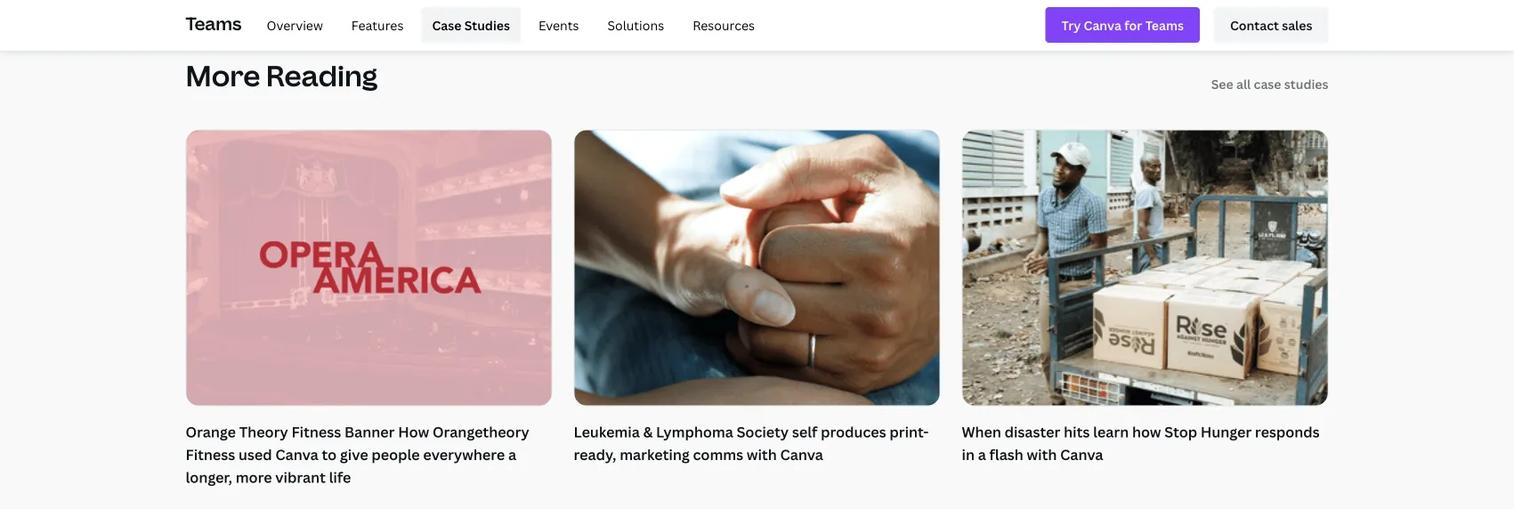Task type: describe. For each thing, give the bounding box(es) containing it.
when disaster hits learn how stop hunger responds in a flash with canva
[[962, 422, 1320, 464]]

more
[[236, 468, 272, 487]]

disaster
[[1005, 422, 1060, 441]]

ready,
[[574, 445, 616, 464]]

how
[[398, 422, 429, 441]]

vibrant
[[275, 468, 326, 487]]

case studies
[[432, 16, 510, 33]]

theory
[[239, 422, 288, 441]]

give
[[340, 445, 368, 464]]

overview link
[[256, 7, 334, 43]]

hunger
[[1201, 422, 1252, 441]]

resources
[[693, 16, 755, 33]]

solutions link
[[597, 7, 675, 43]]

orangetheory
[[433, 422, 529, 441]]

features link
[[341, 7, 414, 43]]

life
[[329, 468, 351, 487]]

solutions
[[607, 16, 664, 33]]

teams
[[186, 11, 242, 35]]

canva inside 'leukemia & lymphoma society self produces print- ready, marketing comms with canva'
[[780, 445, 823, 464]]

produces
[[821, 422, 886, 441]]

lymphoma
[[656, 422, 733, 441]]

banner
[[344, 422, 395, 441]]

leukemia & lymphoma society self produces print- ready, marketing comms with canva
[[574, 422, 929, 464]]

to
[[322, 445, 337, 464]]

see
[[1211, 75, 1233, 92]]

events link
[[528, 7, 590, 43]]

case studies link
[[421, 7, 521, 43]]

stop
[[1164, 422, 1197, 441]]

responds
[[1255, 422, 1320, 441]]

flash
[[989, 445, 1023, 464]]

more reading
[[186, 56, 378, 95]]

when disaster hits learn how stop hunger responds in a flash with canva link
[[962, 129, 1328, 470]]

0 vertical spatial fitness
[[291, 422, 341, 441]]

everywhere
[[423, 445, 505, 464]]

features
[[351, 16, 404, 33]]

orange theory fitness banner how orangetheory fitness used canva to give people everywhere a longer, more vibrant life link
[[186, 129, 552, 492]]



Task type: locate. For each thing, give the bounding box(es) containing it.
case
[[1254, 75, 1281, 92]]

society
[[737, 422, 789, 441]]

leukemia & lymphoma society self produces print- ready, marketing comms with canva link
[[574, 129, 940, 470]]

&
[[643, 422, 653, 441]]

studies
[[464, 16, 510, 33]]

1 horizontal spatial a
[[978, 445, 986, 464]]

people
[[372, 445, 420, 464]]

1 canva from the left
[[275, 445, 318, 464]]

a right in
[[978, 445, 986, 464]]

menu bar
[[249, 7, 765, 43]]

canva inside when disaster hits learn how stop hunger responds in a flash with canva
[[1060, 445, 1103, 464]]

canva
[[275, 445, 318, 464], [780, 445, 823, 464], [1060, 445, 1103, 464]]

reading
[[266, 56, 378, 95]]

studies
[[1284, 75, 1328, 92]]

comms
[[693, 445, 743, 464]]

print-
[[890, 422, 929, 441]]

fitness
[[291, 422, 341, 441], [186, 445, 235, 464]]

marketing
[[620, 445, 690, 464]]

a inside 'orange theory fitness banner how orangetheory fitness used canva to give people everywhere a longer, more vibrant life'
[[508, 445, 516, 464]]

hits
[[1064, 422, 1090, 441]]

a down orangetheory on the left of the page
[[508, 445, 516, 464]]

events
[[538, 16, 579, 33]]

more
[[186, 56, 260, 95]]

teams element
[[186, 0, 1328, 50]]

with down the "society"
[[747, 445, 777, 464]]

1 horizontal spatial fitness
[[291, 422, 341, 441]]

fitness down orange
[[186, 445, 235, 464]]

with
[[747, 445, 777, 464], [1027, 445, 1057, 464]]

0 horizontal spatial canva
[[275, 445, 318, 464]]

see all case studies link
[[1211, 75, 1328, 92]]

with inside 'leukemia & lymphoma society self produces print- ready, marketing comms with canva'
[[747, 445, 777, 464]]

orange theory fitness banner how orangetheory fitness used canva to give people everywhere a longer, more vibrant life
[[186, 422, 529, 487]]

used
[[239, 445, 272, 464]]

2 with from the left
[[1027, 445, 1057, 464]]

a inside when disaster hits learn how stop hunger responds in a flash with canva
[[978, 445, 986, 464]]

resources link
[[682, 7, 765, 43]]

2 canva from the left
[[780, 445, 823, 464]]

longer,
[[186, 468, 232, 487]]

3 canva from the left
[[1060, 445, 1103, 464]]

2 horizontal spatial canva
[[1060, 445, 1103, 464]]

0 horizontal spatial a
[[508, 445, 516, 464]]

leukemia
[[574, 422, 640, 441]]

fitness up 'to'
[[291, 422, 341, 441]]

orange
[[186, 422, 236, 441]]

1 vertical spatial fitness
[[186, 445, 235, 464]]

2 a from the left
[[978, 445, 986, 464]]

canva inside 'orange theory fitness banner how orangetheory fitness used canva to give people everywhere a longer, more vibrant life'
[[275, 445, 318, 464]]

1 horizontal spatial with
[[1027, 445, 1057, 464]]

a
[[508, 445, 516, 464], [978, 445, 986, 464]]

self
[[792, 422, 817, 441]]

learn
[[1093, 422, 1129, 441]]

with down disaster
[[1027, 445, 1057, 464]]

in
[[962, 445, 975, 464]]

0 horizontal spatial fitness
[[186, 445, 235, 464]]

canva up the vibrant
[[275, 445, 318, 464]]

1 with from the left
[[747, 445, 777, 464]]

0 horizontal spatial with
[[747, 445, 777, 464]]

1 horizontal spatial canva
[[780, 445, 823, 464]]

contact sales image
[[1230, 15, 1312, 35]]

1 a from the left
[[508, 445, 516, 464]]

see all case studies
[[1211, 75, 1328, 92]]

overview
[[266, 16, 323, 33]]

canva down hits
[[1060, 445, 1103, 464]]

with inside when disaster hits learn how stop hunger responds in a flash with canva
[[1027, 445, 1057, 464]]

how
[[1132, 422, 1161, 441]]

menu bar inside teams element
[[249, 7, 765, 43]]

menu bar containing overview
[[249, 7, 765, 43]]

all
[[1236, 75, 1251, 92]]

case
[[432, 16, 461, 33]]

when
[[962, 422, 1001, 441]]

canva down the self
[[780, 445, 823, 464]]



Task type: vqa. For each thing, say whether or not it's contained in the screenshot.
reading
yes



